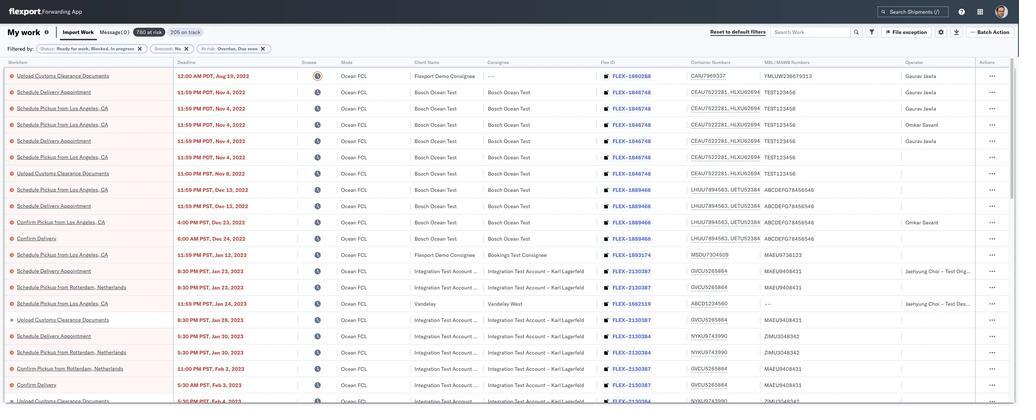 Task type: vqa. For each thing, say whether or not it's contained in the screenshot.
2nd the Yantian from the top of the page
no



Task type: locate. For each thing, give the bounding box(es) containing it.
0 vertical spatial omkar
[[906, 122, 921, 128]]

4 1889466 from the top
[[629, 235, 651, 242]]

2 omkar savant from the top
[[906, 219, 939, 226]]

schedule pickup from los angeles, ca for schedule pickup from los angeles, ca link associated with fourth 'schedule pickup from los angeles, ca' button from the top
[[17, 186, 108, 193]]

from for schedule pickup from los angeles, ca link for second 'schedule pickup from los angeles, ca' button
[[58, 121, 68, 128]]

1 upload customs clearance documents from the top
[[17, 72, 109, 79]]

feb down 5:30 am pst, feb 3, 2023
[[212, 398, 221, 405]]

1 hlxu6269489, from the top
[[731, 89, 769, 95]]

0 vertical spatial flex-2130384
[[613, 333, 651, 340]]

angeles, for schedule pickup from los angeles, ca link associated with 2nd 'schedule pickup from los angeles, ca' button from the bottom
[[79, 251, 100, 258]]

pm
[[193, 89, 201, 96], [193, 105, 201, 112], [193, 122, 201, 128], [193, 138, 201, 144], [193, 154, 201, 161], [193, 170, 201, 177], [193, 187, 201, 193], [193, 203, 201, 210], [190, 219, 198, 226], [193, 252, 201, 258], [190, 268, 198, 275], [190, 284, 198, 291], [193, 301, 201, 307], [190, 317, 198, 323], [190, 333, 198, 340], [190, 349, 198, 356], [193, 366, 201, 372], [190, 398, 198, 405]]

7 fcl from the top
[[358, 170, 367, 177]]

1 vertical spatial risk
[[207, 46, 214, 51]]

8:30 down '11:59 pm pst, jan 24, 2023'
[[178, 317, 189, 323]]

mode button
[[338, 58, 404, 65]]

1846748 for second the upload customs clearance documents link from the top
[[629, 170, 651, 177]]

confirm delivery link for 5:30 am pst, feb 3, 2023
[[17, 381, 56, 389]]

1 vertical spatial nyku9743990
[[691, 349, 728, 356]]

0 vertical spatial 8:30 pm pst, jan 23, 2023
[[178, 268, 244, 275]]

8:30 pm pst, jan 23, 2023
[[178, 268, 244, 275], [178, 284, 244, 291]]

integration test account - karl lagerfeld
[[415, 268, 511, 275], [488, 268, 584, 275], [415, 284, 511, 291], [488, 284, 584, 291], [415, 317, 511, 323], [488, 317, 584, 323], [415, 333, 511, 340], [488, 333, 584, 340], [415, 349, 511, 356], [488, 349, 584, 356], [415, 366, 511, 372], [488, 366, 584, 372], [415, 382, 511, 389], [488, 382, 584, 389], [415, 398, 511, 405], [488, 398, 584, 405]]

2022 for confirm pickup from los angeles, ca link
[[232, 219, 245, 226]]

confirm delivery button for 6:00 am pst, dec 24, 2022
[[17, 235, 56, 243]]

3 lhuu7894563, from the top
[[691, 219, 730, 226]]

4 abcdefg78456546 from the top
[[765, 235, 814, 242]]

choi left origin
[[929, 268, 940, 275]]

documents for first the upload customs clearance documents link from the bottom
[[82, 398, 109, 405]]

flex-1846748 button
[[601, 87, 653, 97], [601, 87, 653, 97], [601, 103, 653, 114], [601, 103, 653, 114], [601, 120, 653, 130], [601, 120, 653, 130], [601, 136, 653, 146], [601, 136, 653, 146], [601, 152, 653, 163], [601, 152, 653, 163], [601, 168, 653, 179], [601, 168, 653, 179]]

0 vertical spatial choi
[[929, 268, 940, 275]]

flex-1846748 for schedule pickup from los angeles, ca link for second 'schedule pickup from los angeles, ca' button
[[613, 122, 651, 128]]

upload customs clearance documents link
[[17, 72, 109, 79], [17, 170, 109, 177], [17, 316, 109, 323], [17, 397, 109, 405]]

3 schedule from the top
[[17, 121, 39, 128]]

24, up 12,
[[223, 235, 231, 242]]

delivery
[[40, 89, 59, 95], [40, 137, 59, 144], [40, 203, 59, 209], [37, 235, 56, 242], [40, 268, 59, 274], [40, 333, 59, 339], [37, 382, 56, 388]]

confirm inside confirm pickup from los angeles, ca link
[[17, 219, 36, 225]]

2 flexport demo consignee from the top
[[415, 252, 475, 258]]

resize handle column header
[[164, 57, 173, 407], [289, 57, 298, 407], [329, 57, 338, 407], [402, 57, 411, 407], [475, 57, 484, 407], [588, 57, 597, 407], [679, 57, 688, 407], [752, 57, 761, 407], [893, 57, 902, 407], [967, 57, 976, 407], [1001, 57, 1010, 407]]

1 vertical spatial jaehyung
[[906, 301, 928, 307]]

jawla for 2nd schedule delivery appointment link from the top
[[924, 138, 937, 144]]

integration
[[415, 268, 440, 275], [488, 268, 514, 275], [415, 284, 440, 291], [488, 284, 514, 291], [415, 317, 440, 323], [488, 317, 514, 323], [415, 333, 440, 340], [488, 333, 514, 340], [415, 349, 440, 356], [488, 349, 514, 356], [415, 366, 440, 372], [488, 366, 514, 372], [415, 382, 440, 389], [488, 382, 514, 389], [415, 398, 440, 405], [488, 398, 514, 405]]

0 vertical spatial schedule pickup from rotterdam, netherlands
[[17, 284, 126, 291]]

schedule pickup from los angeles, ca
[[17, 105, 108, 112], [17, 121, 108, 128], [17, 154, 108, 160], [17, 186, 108, 193], [17, 251, 108, 258], [17, 300, 108, 307]]

0 vertical spatial rotterdam,
[[70, 284, 96, 291]]

app
[[72, 8, 82, 15]]

30, up 2,
[[222, 349, 230, 356]]

jan down the 11:59 pm pst, jan 12, 2023
[[212, 268, 220, 275]]

5 schedule from the top
[[17, 154, 39, 160]]

2 vertical spatial feb
[[212, 398, 221, 405]]

11:59 pm pst, jan 24, 2023
[[178, 301, 247, 307]]

23,
[[223, 219, 231, 226], [222, 268, 230, 275], [222, 284, 230, 291]]

5 schedule delivery appointment button from the top
[[17, 332, 91, 341]]

11:59 pm pst, jan 12, 2023
[[178, 252, 247, 258]]

1 vertical spatial schedule pickup from rotterdam, netherlands
[[17, 349, 126, 356]]

1 vertical spatial am
[[190, 235, 199, 242]]

23, up '11:59 pm pst, jan 24, 2023'
[[222, 284, 230, 291]]

0 vertical spatial flexport demo consignee
[[415, 73, 475, 79]]

1 vertical spatial flexport demo consignee
[[415, 252, 475, 258]]

8:30 pm pst, jan 23, 2023 down the 11:59 pm pst, jan 12, 2023
[[178, 268, 244, 275]]

3 gaurav jawla from the top
[[906, 105, 937, 112]]

numbers inside button
[[792, 60, 810, 65]]

flex-1846748 for 1st schedule delivery appointment link
[[613, 89, 651, 96]]

resize handle column header for workitem
[[164, 57, 173, 407]]

13, up 4:00 pm pst, dec 23, 2022
[[226, 203, 234, 210]]

0 vertical spatial omkar savant
[[906, 122, 939, 128]]

schedule delivery appointment button
[[17, 88, 91, 96], [17, 137, 91, 145], [17, 202, 91, 210], [17, 267, 91, 275], [17, 332, 91, 341]]

nov for first 'schedule pickup from los angeles, ca' button from the top of the page schedule pickup from los angeles, ca link
[[216, 105, 225, 112]]

11 flex- from the top
[[613, 235, 629, 242]]

6 flex- from the top
[[613, 154, 629, 161]]

0 vertical spatial 8:30
[[178, 268, 189, 275]]

20 flex- from the top
[[613, 382, 629, 389]]

upload customs clearance documents button for 12:00 am pdt, aug 19, 2022
[[17, 72, 109, 80]]

0 vertical spatial zimu3048342
[[765, 333, 800, 340]]

2 gaurav from the top
[[906, 89, 923, 96]]

1 test123456 from the top
[[765, 89, 796, 96]]

1 11:59 from the top
[[178, 89, 192, 96]]

flex-2130384
[[613, 333, 651, 340], [613, 349, 651, 356], [613, 398, 651, 405]]

flex id button
[[597, 58, 680, 65]]

1 confirm delivery button from the top
[[17, 235, 56, 243]]

choi for origin
[[929, 268, 940, 275]]

1 vertical spatial 8:30
[[178, 284, 189, 291]]

bookings
[[488, 252, 510, 258]]

4, for 1st schedule delivery appointment link
[[227, 89, 231, 96]]

am right 12:00
[[193, 73, 202, 79]]

2 flex-1846748 from the top
[[613, 105, 651, 112]]

pst, down 4:00 pm pst, dec 23, 2022
[[200, 235, 211, 242]]

3 upload from the top
[[17, 316, 34, 323]]

19 flex- from the top
[[613, 366, 629, 372]]

23, up "6:00 am pst, dec 24, 2022"
[[223, 219, 231, 226]]

delivery for first schedule delivery appointment "button" from the top of the page
[[40, 89, 59, 95]]

1 vertical spatial omkar
[[906, 219, 921, 226]]

15 flex- from the top
[[613, 301, 629, 307]]

upload customs clearance documents for first the upload customs clearance documents link from the bottom
[[17, 398, 109, 405]]

pst, up '11:59 pm pst, jan 24, 2023'
[[199, 284, 211, 291]]

4:00
[[178, 219, 189, 226]]

jaehyung
[[906, 268, 928, 275], [906, 301, 928, 307]]

8:30 pm pst, jan 28, 2023
[[178, 317, 244, 323]]

lhuu7894563,
[[691, 186, 730, 193], [691, 203, 730, 209], [691, 219, 730, 226], [691, 235, 730, 242]]

1 vertical spatial schedule pickup from rotterdam, netherlands link
[[17, 349, 126, 356]]

0 horizontal spatial :
[[54, 46, 55, 51]]

12 fcl from the top
[[358, 252, 367, 258]]

1 8:30 pm pst, jan 23, 2023 from the top
[[178, 268, 244, 275]]

5:30 pm pst, jan 30, 2023 up the "11:00 pm pst, feb 2, 2023"
[[178, 349, 244, 356]]

rotterdam, for 5:30 pm pst, jan 30, 2023
[[70, 349, 96, 356]]

8:30 down 6:00 in the left bottom of the page
[[178, 268, 189, 275]]

1889466
[[629, 187, 651, 193], [629, 203, 651, 210], [629, 219, 651, 226], [629, 235, 651, 242]]

1 abcdefg78456546 from the top
[[765, 187, 814, 193]]

filters
[[751, 28, 766, 35]]

1 vertical spatial 13,
[[226, 203, 234, 210]]

schedule pickup from rotterdam, netherlands button
[[17, 284, 126, 292], [17, 349, 126, 357]]

1 vertical spatial schedule pickup from rotterdam, netherlands button
[[17, 349, 126, 357]]

work,
[[78, 46, 90, 51]]

nov for 2nd schedule delivery appointment link from the top
[[216, 138, 225, 144]]

3 ceau7522281, hlxu6269489, hlxu8034992 from the top
[[691, 121, 806, 128]]

angeles, for schedule pickup from los angeles, ca link associated with first 'schedule pickup from los angeles, ca' button from the bottom of the page
[[79, 300, 100, 307]]

pickup
[[40, 105, 56, 112], [40, 121, 56, 128], [40, 154, 56, 160], [40, 186, 56, 193], [37, 219, 53, 225], [40, 251, 56, 258], [40, 284, 56, 291], [40, 300, 56, 307], [40, 349, 56, 356], [37, 365, 53, 372]]

13 schedule from the top
[[17, 349, 39, 356]]

5 schedule pickup from los angeles, ca from the top
[[17, 251, 108, 258]]

nov for second the upload customs clearance documents link from the top
[[215, 170, 225, 177]]

0 vertical spatial 23,
[[223, 219, 231, 226]]

2 jawla from the top
[[924, 89, 937, 96]]

0 horizontal spatial numbers
[[712, 60, 731, 65]]

am right 6:00 in the left bottom of the page
[[190, 235, 199, 242]]

0 vertical spatial schedule pickup from rotterdam, netherlands link
[[17, 284, 126, 291]]

5 flex-1846748 from the top
[[613, 154, 651, 161]]

0 vertical spatial confirm delivery button
[[17, 235, 56, 243]]

3 test123456 from the top
[[765, 122, 796, 128]]

3 confirm from the top
[[17, 365, 36, 372]]

3 flex-1846748 from the top
[[613, 122, 651, 128]]

1 vertical spatial choi
[[929, 301, 940, 307]]

agent right destination
[[985, 301, 999, 307]]

schedule pickup from los angeles, ca for schedule pickup from los angeles, ca link for fourth 'schedule pickup from los angeles, ca' button from the bottom of the page
[[17, 154, 108, 160]]

schedule delivery appointment link
[[17, 88, 91, 96], [17, 137, 91, 144], [17, 202, 91, 210], [17, 267, 91, 275], [17, 332, 91, 340]]

30, down the 28,
[[222, 333, 230, 340]]

1 schedule from the top
[[17, 89, 39, 95]]

rotterdam, for 8:30 pm pst, jan 23, 2023
[[70, 284, 96, 291]]

0 vertical spatial jaehyung
[[906, 268, 928, 275]]

2 vertical spatial zimu3048342
[[765, 398, 800, 405]]

west
[[511, 301, 523, 307]]

at
[[147, 29, 152, 35]]

0 vertical spatial 11:59 pm pst, dec 13, 2022
[[178, 187, 248, 193]]

24, for 2023
[[225, 301, 233, 307]]

3 upload customs clearance documents from the top
[[17, 316, 109, 323]]

11:00 for 11:00 pm pst, nov 8, 2022
[[178, 170, 192, 177]]

3 2130384 from the top
[[629, 398, 651, 405]]

status
[[41, 46, 54, 51]]

schedule for fourth 'schedule pickup from los angeles, ca' button from the top
[[17, 186, 39, 193]]

4 11:59 from the top
[[178, 138, 192, 144]]

feb left 2,
[[215, 366, 224, 372]]

5:30 down 8:30 pm pst, jan 28, 2023
[[178, 333, 189, 340]]

numbers
[[712, 60, 731, 65], [792, 60, 810, 65]]

0 vertical spatial demo
[[435, 73, 449, 79]]

flex-1660288 button
[[601, 71, 653, 81], [601, 71, 653, 81]]

am for 12:00
[[193, 73, 202, 79]]

angeles, for schedule pickup from los angeles, ca link for fourth 'schedule pickup from los angeles, ca' button from the bottom of the page
[[79, 154, 100, 160]]

4 upload customs clearance documents from the top
[[17, 398, 109, 405]]

8 resize handle column header from the left
[[752, 57, 761, 407]]

1 vertical spatial flex-2130384
[[613, 349, 651, 356]]

1 vertical spatial 24,
[[225, 301, 233, 307]]

: right at
[[214, 46, 216, 51]]

760
[[136, 29, 146, 35]]

ca for second 'schedule pickup from los angeles, ca' button
[[101, 121, 108, 128]]

gaurav jawla for 1st schedule delivery appointment link
[[906, 89, 937, 96]]

11 schedule from the top
[[17, 300, 39, 307]]

schedule pickup from los angeles, ca link for first 'schedule pickup from los angeles, ca' button from the top of the page
[[17, 105, 108, 112]]

2023 down 12,
[[231, 268, 244, 275]]

6:00 am pst, dec 24, 2022
[[178, 235, 246, 242]]

8:30 pm pst, jan 23, 2023 up '11:59 pm pst, jan 24, 2023'
[[178, 284, 244, 291]]

0 vertical spatial flexport
[[415, 73, 434, 79]]

0 vertical spatial schedule pickup from rotterdam, netherlands button
[[17, 284, 126, 292]]

4 gaurav jawla from the top
[[906, 138, 937, 144]]

1 vertical spatial 11:59 pm pst, dec 13, 2022
[[178, 203, 248, 210]]

11:59 pm pdt, nov 4, 2022 for first 'schedule pickup from los angeles, ca' button from the top of the page schedule pickup from los angeles, ca link
[[178, 105, 245, 112]]

reset
[[711, 28, 725, 35]]

23, for schedule delivery appointment
[[222, 268, 230, 275]]

1 hlxu8034992 from the top
[[770, 89, 806, 95]]

1 vertical spatial agent
[[985, 301, 999, 307]]

from
[[58, 105, 68, 112], [58, 121, 68, 128], [58, 154, 68, 160], [58, 186, 68, 193], [55, 219, 65, 225], [58, 251, 68, 258], [58, 284, 68, 291], [58, 300, 68, 307], [58, 349, 68, 356], [55, 365, 65, 372]]

2 appointment from the top
[[61, 137, 91, 144]]

1 vertical spatial upload customs clearance documents button
[[17, 170, 109, 178]]

4 schedule delivery appointment link from the top
[[17, 267, 91, 275]]

6 flex-1846748 from the top
[[613, 170, 651, 177]]

11:59 pm pst, dec 13, 2022 up 4:00 pm pst, dec 23, 2022
[[178, 203, 248, 210]]

1 vertical spatial 5:30 pm pst, jan 30, 2023
[[178, 349, 244, 356]]

7 schedule from the top
[[17, 203, 39, 209]]

1 zimu3048342 from the top
[[765, 333, 800, 340]]

ca for first 'schedule pickup from los angeles, ca' button from the bottom of the page
[[101, 300, 108, 307]]

pst, up 4:00 pm pst, dec 23, 2022
[[203, 203, 214, 210]]

1 ceau7522281, from the top
[[691, 89, 729, 95]]

from for confirm pickup from los angeles, ca link
[[55, 219, 65, 225]]

24, up the 28,
[[225, 301, 233, 307]]

pickup for first 'schedule pickup from los angeles, ca' button from the top of the page
[[40, 105, 56, 112]]

lhuu7894563, uetu5238478
[[691, 186, 767, 193], [691, 203, 767, 209], [691, 219, 767, 226], [691, 235, 767, 242]]

19,
[[227, 73, 235, 79]]

on
[[181, 29, 187, 35]]

0 vertical spatial am
[[193, 73, 202, 79]]

3 documents from the top
[[82, 316, 109, 323]]

confirm pickup from rotterdam, netherlands button
[[17, 365, 123, 373]]

client name button
[[411, 58, 477, 65]]

2 vertical spatial 2130384
[[629, 398, 651, 405]]

mode
[[341, 60, 353, 65]]

2 vertical spatial am
[[190, 382, 199, 389]]

demo
[[435, 73, 449, 79], [435, 252, 449, 258]]

pickup for 5:30 pm pst, jan 30, 2023 schedule pickup from rotterdam, netherlands button
[[40, 349, 56, 356]]

1 vertical spatial feb
[[212, 382, 222, 389]]

choi
[[929, 268, 940, 275], [929, 301, 940, 307]]

pst, up "6:00 am pst, dec 24, 2022"
[[199, 219, 211, 226]]

5:30 pm pst, jan 30, 2023
[[178, 333, 244, 340], [178, 349, 244, 356]]

23, down 12,
[[222, 268, 230, 275]]

ca for first 'schedule pickup from los angeles, ca' button from the top of the page
[[101, 105, 108, 112]]

appointment for third schedule delivery appointment link from the top
[[61, 203, 91, 209]]

205
[[170, 29, 180, 35]]

schedule delivery appointment for second schedule delivery appointment link from the bottom of the page
[[17, 268, 91, 274]]

feb for 4,
[[212, 398, 221, 405]]

0 vertical spatial 5:30 pm pst, jan 30, 2023
[[178, 333, 244, 340]]

0 vertical spatial nyku9743990
[[691, 333, 728, 340]]

Search Shipments (/) text field
[[878, 6, 949, 17]]

vandelay
[[415, 301, 436, 307], [488, 301, 509, 307]]

2023 up the "11:00 pm pst, feb 2, 2023"
[[231, 349, 244, 356]]

2 ceau7522281, from the top
[[691, 105, 729, 112]]

5:30 up the "11:00 pm pst, feb 2, 2023"
[[178, 349, 189, 356]]

in
[[111, 46, 115, 51]]

nyku9743990
[[691, 333, 728, 340], [691, 349, 728, 356], [691, 398, 728, 405]]

0 vertical spatial 24,
[[223, 235, 231, 242]]

hlxu8034992
[[770, 89, 806, 95], [770, 105, 806, 112], [770, 121, 806, 128], [770, 138, 806, 144], [770, 154, 806, 161], [770, 170, 806, 177]]

3 lhuu7894563, uetu5238478 from the top
[[691, 219, 767, 226]]

1 vertical spatial savant
[[923, 219, 939, 226]]

2 vertical spatial nyku9743990
[[691, 398, 728, 405]]

risk
[[153, 29, 162, 35], [207, 46, 214, 51]]

0 horizontal spatial risk
[[153, 29, 162, 35]]

flex-1846748 for second the upload customs clearance documents link from the top
[[613, 170, 651, 177]]

3 schedule pickup from los angeles, ca from the top
[[17, 154, 108, 160]]

rotterdam,
[[70, 284, 96, 291], [70, 349, 96, 356], [67, 365, 93, 372]]

0 vertical spatial upload customs clearance documents button
[[17, 72, 109, 80]]

0 vertical spatial confirm delivery link
[[17, 235, 56, 242]]

ceau7522281, for 2nd schedule delivery appointment link from the top
[[691, 138, 729, 144]]

am up 5:30 pm pst, feb 4, 2023
[[190, 382, 199, 389]]

hlxu6269489, for 1st schedule delivery appointment link
[[731, 89, 769, 95]]

2022 for third schedule delivery appointment link from the top
[[235, 203, 248, 210]]

numbers up ymluw236679313 at the top right
[[792, 60, 810, 65]]

ceau7522281, hlxu6269489, hlxu8034992 for second the upload customs clearance documents link from the top
[[691, 170, 806, 177]]

no
[[175, 46, 181, 51]]

1 vertical spatial 11:00
[[178, 366, 192, 372]]

1 vertical spatial flexport
[[415, 252, 434, 258]]

5 schedule delivery appointment from the top
[[17, 333, 91, 339]]

5:30 up 5:30 pm pst, feb 4, 2023
[[178, 382, 189, 389]]

1 omkar savant from the top
[[906, 122, 939, 128]]

: left "no"
[[172, 46, 173, 51]]

1 vertical spatial 2130384
[[629, 349, 651, 356]]

2023 right the 28,
[[231, 317, 244, 323]]

10 resize handle column header from the left
[[967, 57, 976, 407]]

1846748
[[629, 89, 651, 96], [629, 105, 651, 112], [629, 122, 651, 128], [629, 138, 651, 144], [629, 154, 651, 161], [629, 170, 651, 177]]

pickup for fourth 'schedule pickup from los angeles, ca' button from the top
[[40, 186, 56, 193]]

13, down 8,
[[226, 187, 234, 193]]

1 vertical spatial --
[[765, 301, 771, 307]]

15 fcl from the top
[[358, 301, 367, 307]]

pdt,
[[203, 73, 215, 79], [203, 89, 214, 96], [203, 105, 214, 112], [203, 122, 214, 128], [203, 138, 214, 144], [203, 154, 214, 161]]

2 2130387 from the top
[[629, 284, 651, 291]]

2 numbers from the left
[[792, 60, 810, 65]]

5:30 down 5:30 am pst, feb 3, 2023
[[178, 398, 189, 405]]

jan left 12,
[[215, 252, 223, 258]]

3 11:59 from the top
[[178, 122, 192, 128]]

confirm delivery for 6:00 am pst, dec 24, 2022
[[17, 235, 56, 242]]

11:00
[[178, 170, 192, 177], [178, 366, 192, 372]]

1 vertical spatial confirm delivery
[[17, 382, 56, 388]]

1 gvcu5265864 from the top
[[691, 268, 728, 274]]

: left ready
[[54, 46, 55, 51]]

1 horizontal spatial numbers
[[792, 60, 810, 65]]

0 horizontal spatial vandelay
[[415, 301, 436, 307]]

1 horizontal spatial :
[[172, 46, 173, 51]]

3 ocean fcl from the top
[[341, 105, 367, 112]]

gvcu5265864
[[691, 268, 728, 274], [691, 284, 728, 291], [691, 317, 728, 323], [691, 365, 728, 372], [691, 382, 728, 388]]

1 vertical spatial 30,
[[222, 349, 230, 356]]

los for first 'schedule pickup from los angeles, ca' button from the bottom of the page
[[70, 300, 78, 307]]

1 flex-1846748 from the top
[[613, 89, 651, 96]]

los for second 'schedule pickup from los angeles, ca' button
[[70, 121, 78, 128]]

5:30 pm pst, jan 30, 2023 down 8:30 pm pst, jan 28, 2023
[[178, 333, 244, 340]]

4 resize handle column header from the left
[[402, 57, 411, 407]]

0 vertical spatial netherlands
[[97, 284, 126, 291]]

4 gaurav from the top
[[906, 138, 923, 144]]

upload
[[17, 72, 34, 79], [17, 170, 34, 177], [17, 316, 34, 323], [17, 398, 34, 405]]

from for schedule pickup from los angeles, ca link associated with fourth 'schedule pickup from los angeles, ca' button from the top
[[58, 186, 68, 193]]

ceau7522281, for schedule pickup from los angeles, ca link for second 'schedule pickup from los angeles, ca' button
[[691, 121, 729, 128]]

3 gvcu5265864 from the top
[[691, 317, 728, 323]]

schedule pickup from rotterdam, netherlands for 8:30 pm pst, jan 23, 2023
[[17, 284, 126, 291]]

11:59 for schedule pickup from los angeles, ca link for second 'schedule pickup from los angeles, ca' button
[[178, 122, 192, 128]]

2 vertical spatial 8:30
[[178, 317, 189, 323]]

deadline button
[[174, 58, 291, 65]]

9 11:59 from the top
[[178, 301, 192, 307]]

17 fcl from the top
[[358, 333, 367, 340]]

jawla
[[924, 73, 937, 79], [924, 89, 937, 96], [924, 105, 937, 112], [924, 138, 937, 144]]

feb
[[215, 366, 224, 372], [212, 382, 222, 389], [212, 398, 221, 405]]

1 vertical spatial 23,
[[222, 268, 230, 275]]

default
[[732, 28, 750, 35]]

-
[[488, 73, 491, 79], [491, 73, 494, 79], [474, 268, 477, 275], [547, 268, 550, 275], [941, 268, 944, 275], [474, 284, 477, 291], [547, 284, 550, 291], [765, 301, 768, 307], [768, 301, 771, 307], [941, 301, 944, 307], [474, 317, 477, 323], [547, 317, 550, 323], [474, 333, 477, 340], [547, 333, 550, 340], [474, 349, 477, 356], [547, 349, 550, 356], [474, 366, 477, 372], [547, 366, 550, 372], [474, 382, 477, 389], [547, 382, 550, 389], [474, 398, 477, 405], [547, 398, 550, 405]]

4 1846748 from the top
[[629, 138, 651, 144]]

nov for 1st schedule delivery appointment link
[[216, 89, 225, 96]]

schedule for first 'schedule pickup from los angeles, ca' button from the top of the page
[[17, 105, 39, 112]]

11:59
[[178, 89, 192, 96], [178, 105, 192, 112], [178, 122, 192, 128], [178, 138, 192, 144], [178, 154, 192, 161], [178, 187, 192, 193], [178, 203, 192, 210], [178, 252, 192, 258], [178, 301, 192, 307]]

message
[[100, 29, 120, 35]]

pdt, for 2nd schedule delivery appointment link from the top
[[203, 138, 214, 144]]

1 vertical spatial rotterdam,
[[70, 349, 96, 356]]

12 schedule from the top
[[17, 333, 39, 339]]

gaurav
[[906, 73, 923, 79], [906, 89, 923, 96], [906, 105, 923, 112], [906, 138, 923, 144]]

los for fourth 'schedule pickup from los angeles, ca' button from the bottom of the page
[[70, 154, 78, 160]]

1 vertical spatial zimu3048342
[[765, 349, 800, 356]]

ocean
[[341, 73, 356, 79], [341, 89, 356, 96], [431, 89, 446, 96], [504, 89, 519, 96], [341, 105, 356, 112], [431, 105, 446, 112], [504, 105, 519, 112], [341, 122, 356, 128], [431, 122, 446, 128], [504, 122, 519, 128], [341, 138, 356, 144], [431, 138, 446, 144], [504, 138, 519, 144], [341, 154, 356, 161], [431, 154, 446, 161], [504, 154, 519, 161], [341, 170, 356, 177], [431, 170, 446, 177], [504, 170, 519, 177], [341, 187, 356, 193], [431, 187, 446, 193], [504, 187, 519, 193], [341, 203, 356, 210], [431, 203, 446, 210], [504, 203, 519, 210], [341, 219, 356, 226], [431, 219, 446, 226], [504, 219, 519, 226], [341, 235, 356, 242], [431, 235, 446, 242], [504, 235, 519, 242], [341, 252, 356, 258], [341, 268, 356, 275], [341, 284, 356, 291], [341, 301, 356, 307], [341, 317, 356, 323], [341, 333, 356, 340], [341, 349, 356, 356], [341, 366, 356, 372], [341, 382, 356, 389], [341, 398, 356, 405]]

1846748 for schedule pickup from los angeles, ca link for second 'schedule pickup from los angeles, ca' button
[[629, 122, 651, 128]]

hlxu6269489, for schedule pickup from los angeles, ca link for second 'schedule pickup from los angeles, ca' button
[[731, 121, 769, 128]]

16 fcl from the top
[[358, 317, 367, 323]]

numbers up caiu7969337
[[712, 60, 731, 65]]

1 vertical spatial demo
[[435, 252, 449, 258]]

0 vertical spatial 30,
[[222, 333, 230, 340]]

1 vertical spatial confirm delivery button
[[17, 381, 56, 389]]

confirm delivery link
[[17, 235, 56, 242], [17, 381, 56, 389]]

3 maeu9408431 from the top
[[765, 317, 802, 323]]

schedule for 5th schedule delivery appointment "button" from the top of the page
[[17, 333, 39, 339]]

6 schedule pickup from los angeles, ca link from the top
[[17, 300, 108, 307]]

0 vertical spatial 2130384
[[629, 333, 651, 340]]

flex-2130387 button
[[601, 266, 653, 277], [601, 266, 653, 277], [601, 282, 653, 293], [601, 282, 653, 293], [601, 315, 653, 325], [601, 315, 653, 325], [601, 364, 653, 374], [601, 364, 653, 374], [601, 380, 653, 390], [601, 380, 653, 390]]

0 vertical spatial 13,
[[226, 187, 234, 193]]

agent for jaehyung choi - test destination agent
[[985, 301, 999, 307]]

flex-1889466 button
[[601, 185, 653, 195], [601, 185, 653, 195], [601, 201, 653, 211], [601, 201, 653, 211], [601, 217, 653, 228], [601, 217, 653, 228], [601, 234, 653, 244], [601, 234, 653, 244]]

file
[[893, 29, 902, 35]]

1 11:59 pm pst, dec 13, 2022 from the top
[[178, 187, 248, 193]]

0 horizontal spatial --
[[488, 73, 494, 79]]

1 vertical spatial 8:30 pm pst, jan 23, 2023
[[178, 284, 244, 291]]

omkar for abcdefg78456546
[[906, 219, 921, 226]]

pst, down 11:00 pm pst, nov 8, 2022
[[203, 187, 214, 193]]

schedule for second 'schedule pickup from los angeles, ca' button
[[17, 121, 39, 128]]

work
[[21, 27, 40, 37]]

from for schedule pickup from los angeles, ca link for fourth 'schedule pickup from los angeles, ca' button from the bottom of the page
[[58, 154, 68, 160]]

clearance
[[57, 72, 81, 79], [57, 170, 81, 177], [57, 316, 81, 323], [57, 398, 81, 405]]

11:59 pm pst, dec 13, 2022
[[178, 187, 248, 193], [178, 203, 248, 210]]

4 gvcu5265864 from the top
[[691, 365, 728, 372]]

8 schedule from the top
[[17, 251, 39, 258]]

8:30 up '11:59 pm pst, jan 24, 2023'
[[178, 284, 189, 291]]

1 vertical spatial netherlands
[[97, 349, 126, 356]]

8:30
[[178, 268, 189, 275], [178, 284, 189, 291], [178, 317, 189, 323]]

4 schedule pickup from los angeles, ca link from the top
[[17, 186, 108, 193]]

resize handle column header for container numbers
[[752, 57, 761, 407]]

0 vertical spatial confirm delivery
[[17, 235, 56, 242]]

pst, up 5:30 am pst, feb 3, 2023
[[203, 366, 214, 372]]

11:59 pm pdt, nov 4, 2022 for 1st schedule delivery appointment link
[[178, 89, 245, 96]]

2 vertical spatial flex-2130384
[[613, 398, 651, 405]]

action
[[994, 29, 1010, 35]]

3 flex- from the top
[[613, 105, 629, 112]]

11:59 pm pdt, nov 4, 2022
[[178, 89, 245, 96], [178, 105, 245, 112], [178, 122, 245, 128], [178, 138, 245, 144], [178, 154, 245, 161]]

0 vertical spatial feb
[[215, 366, 224, 372]]

agent right origin
[[972, 268, 986, 275]]

test123456
[[765, 89, 796, 96], [765, 105, 796, 112], [765, 122, 796, 128], [765, 138, 796, 144], [765, 154, 796, 161], [765, 170, 796, 177]]

2 horizontal spatial :
[[214, 46, 216, 51]]

1 vertical spatial omkar savant
[[906, 219, 939, 226]]

2130384
[[629, 333, 651, 340], [629, 349, 651, 356], [629, 398, 651, 405]]

message (0)
[[100, 29, 130, 35]]

2 upload from the top
[[17, 170, 34, 177]]

0 vertical spatial savant
[[923, 122, 939, 128]]

0 vertical spatial risk
[[153, 29, 162, 35]]

los for 2nd 'schedule pickup from los angeles, ca' button from the bottom
[[70, 251, 78, 258]]

1 horizontal spatial --
[[765, 301, 771, 307]]

5 ceau7522281, hlxu6269489, hlxu8034992 from the top
[[691, 154, 806, 161]]

choi down jaehyung choi - test origin agent
[[929, 301, 940, 307]]

0 vertical spatial 11:00
[[178, 170, 192, 177]]

2022 for schedule pickup from los angeles, ca link for second 'schedule pickup from los angeles, ca' button
[[233, 122, 245, 128]]

feb left 3,
[[212, 382, 222, 389]]

6 hlxu8034992 from the top
[[770, 170, 806, 177]]

by:
[[27, 45, 34, 52]]

2022
[[236, 73, 249, 79], [233, 89, 245, 96], [233, 105, 245, 112], [233, 122, 245, 128], [233, 138, 245, 144], [233, 154, 245, 161], [232, 170, 245, 177], [235, 187, 248, 193], [235, 203, 248, 210], [232, 219, 245, 226], [233, 235, 246, 242]]

2 vertical spatial rotterdam,
[[67, 365, 93, 372]]

6 schedule from the top
[[17, 186, 39, 193]]

11:59 pm pst, dec 13, 2022 down 11:00 pm pst, nov 8, 2022
[[178, 187, 248, 193]]

18 ocean fcl from the top
[[341, 349, 367, 356]]

4:00 pm pst, dec 23, 2022
[[178, 219, 245, 226]]

schedule pickup from rotterdam, netherlands link for 8:30
[[17, 284, 126, 291]]

1 vertical spatial confirm delivery link
[[17, 381, 56, 389]]

schedule for first 'schedule pickup from los angeles, ca' button from the bottom of the page
[[17, 300, 39, 307]]

1 horizontal spatial vandelay
[[488, 301, 509, 307]]

7 resize handle column header from the left
[[679, 57, 688, 407]]

11:00 for 11:00 pm pst, feb 2, 2023
[[178, 366, 192, 372]]

0 vertical spatial agent
[[972, 268, 986, 275]]

5 hlxu8034992 from the top
[[770, 154, 806, 161]]

schedule pickup from los angeles, ca for schedule pickup from los angeles, ca link for second 'schedule pickup from los angeles, ca' button
[[17, 121, 108, 128]]

jan up the 28,
[[215, 301, 223, 307]]

1 flexport demo consignee from the top
[[415, 73, 475, 79]]

numbers inside button
[[712, 60, 731, 65]]

schedule pickup from los angeles, ca for schedule pickup from los angeles, ca link associated with 2nd 'schedule pickup from los angeles, ca' button from the bottom
[[17, 251, 108, 258]]

3 schedule delivery appointment button from the top
[[17, 202, 91, 210]]



Task type: describe. For each thing, give the bounding box(es) containing it.
2 vertical spatial 23,
[[222, 284, 230, 291]]

5:30 am pst, feb 3, 2023
[[178, 382, 242, 389]]

omkar for test123456
[[906, 122, 921, 128]]

21 ocean fcl from the top
[[341, 398, 367, 405]]

2 30, from the top
[[222, 349, 230, 356]]

schedule pickup from los angeles, ca link for fourth 'schedule pickup from los angeles, ca' button from the bottom of the page
[[17, 153, 108, 161]]

dec up "6:00 am pst, dec 24, 2022"
[[212, 219, 222, 226]]

workitem
[[8, 60, 28, 65]]

savant for abcdefg78456546
[[923, 219, 939, 226]]

4, for schedule pickup from los angeles, ca link for second 'schedule pickup from los angeles, ca' button
[[227, 122, 231, 128]]

205 on track
[[170, 29, 201, 35]]

11:59 pm pdt, nov 4, 2022 for 2nd schedule delivery appointment link from the top
[[178, 138, 245, 144]]

jan up '11:59 pm pst, jan 24, 2023'
[[212, 284, 220, 291]]

confirm pickup from los angeles, ca button
[[17, 218, 105, 227]]

pickup for second 'schedule pickup from los angeles, ca' button
[[40, 121, 56, 128]]

dec up 4:00 pm pst, dec 23, 2022
[[215, 203, 225, 210]]

schedule for 4th schedule delivery appointment "button" from the bottom
[[17, 137, 39, 144]]

jawla for 1st schedule delivery appointment link
[[924, 89, 937, 96]]

2 abcdefg78456546 from the top
[[765, 203, 814, 210]]

5 11:59 from the top
[[178, 154, 192, 161]]

1 flex-1889466 from the top
[[613, 187, 651, 193]]

3 schedule pickup from los angeles, ca button from the top
[[17, 153, 108, 161]]

track
[[189, 29, 201, 35]]

pst, down '11:59 pm pst, jan 24, 2023'
[[199, 317, 211, 323]]

schedule delivery appointment for 2nd schedule delivery appointment link from the top
[[17, 137, 91, 144]]

4 test123456 from the top
[[765, 138, 796, 144]]

19 fcl from the top
[[358, 366, 367, 372]]

confirm pickup from rotterdam, netherlands
[[17, 365, 123, 372]]

forwarding app link
[[9, 8, 82, 16]]

3 zimu3048342 from the top
[[765, 398, 800, 405]]

8 fcl from the top
[[358, 187, 367, 193]]

to
[[726, 28, 731, 35]]

demo for -
[[435, 73, 449, 79]]

2022 for second the upload customs clearance documents link from the top
[[232, 170, 245, 177]]

due
[[238, 46, 247, 51]]

my work
[[7, 27, 40, 37]]

mbl/mawb numbers button
[[761, 58, 895, 65]]

flex-1893174
[[613, 252, 651, 258]]

1846748 for first 'schedule pickup from los angeles, ca' button from the top of the page schedule pickup from los angeles, ca link
[[629, 105, 651, 112]]

12:00 am pdt, aug 19, 2022
[[178, 73, 249, 79]]

2023 right 12,
[[234, 252, 247, 258]]

17 flex- from the top
[[613, 333, 629, 340]]

schedule for 2nd 'schedule pickup from los angeles, ca' button from the bottom
[[17, 251, 39, 258]]

vandelay west
[[488, 301, 523, 307]]

operator
[[906, 60, 924, 65]]

reset to default filters button
[[706, 26, 770, 38]]

14 ocean fcl from the top
[[341, 284, 367, 291]]

ceau7522281, for 1st schedule delivery appointment link
[[691, 89, 729, 95]]

2 uetu5238478 from the top
[[731, 203, 767, 209]]

4 clearance from the top
[[57, 398, 81, 405]]

dec up the 11:59 pm pst, jan 12, 2023
[[212, 235, 222, 242]]

snoozed
[[155, 46, 172, 51]]

13 ocean fcl from the top
[[341, 268, 367, 275]]

flex-1846748 for 2nd schedule delivery appointment link from the top
[[613, 138, 651, 144]]

schedule for first schedule delivery appointment "button" from the top of the page
[[17, 89, 39, 95]]

confirm delivery for 5:30 am pst, feb 3, 2023
[[17, 382, 56, 388]]

4 lhuu7894563, from the top
[[691, 235, 730, 242]]

8 11:59 from the top
[[178, 252, 192, 258]]

5 ocean fcl from the top
[[341, 138, 367, 144]]

14 flex- from the top
[[613, 284, 629, 291]]

container
[[691, 60, 711, 65]]

10 ocean fcl from the top
[[341, 219, 367, 226]]

pickup for schedule pickup from rotterdam, netherlands button related to 8:30 pm pst, jan 23, 2023
[[40, 284, 56, 291]]

1662119
[[629, 301, 651, 307]]

12 ocean fcl from the top
[[341, 252, 367, 258]]

4 upload customs clearance documents link from the top
[[17, 397, 109, 405]]

schedule pickup from los angeles, ca link for fourth 'schedule pickup from los angeles, ca' button from the top
[[17, 186, 108, 193]]

21 fcl from the top
[[358, 398, 367, 405]]

1 30, from the top
[[222, 333, 230, 340]]

3 gaurav from the top
[[906, 105, 923, 112]]

at risk : overdue, due soon
[[201, 46, 258, 51]]

9 flex- from the top
[[613, 203, 629, 210]]

schedule pickup from los angeles, ca link for second 'schedule pickup from los angeles, ca' button
[[17, 121, 108, 128]]

18 fcl from the top
[[358, 349, 367, 356]]

ceau7522281, for first 'schedule pickup from los angeles, ca' button from the top of the page schedule pickup from los angeles, ca link
[[691, 105, 729, 112]]

flexport. image
[[9, 8, 42, 16]]

schedule delivery appointment for third schedule delivery appointment link from the top
[[17, 203, 91, 209]]

mbl/mawb
[[765, 60, 790, 65]]

bookings test consignee
[[488, 252, 547, 258]]

los for confirm pickup from los angeles, ca button
[[67, 219, 75, 225]]

from for schedule pickup from los angeles, ca link associated with first 'schedule pickup from los angeles, ca' button from the bottom of the page
[[58, 300, 68, 307]]

2 confirm from the top
[[17, 235, 36, 242]]

1846748 for 2nd schedule delivery appointment link from the top
[[629, 138, 651, 144]]

pst, up the "11:00 pm pst, feb 2, 2023"
[[199, 349, 211, 356]]

1 schedule delivery appointment button from the top
[[17, 88, 91, 96]]

14 fcl from the top
[[358, 284, 367, 291]]

4 ocean fcl from the top
[[341, 122, 367, 128]]

reset to default filters
[[711, 28, 766, 35]]

3 nyku9743990 from the top
[[691, 398, 728, 405]]

3 customs from the top
[[35, 316, 56, 323]]

pickup for fourth 'schedule pickup from los angeles, ca' button from the bottom of the page
[[40, 154, 56, 160]]

mbl/mawb numbers
[[765, 60, 810, 65]]

container numbers
[[691, 60, 731, 65]]

file exception
[[893, 29, 927, 35]]

ca for fourth 'schedule pickup from los angeles, ca' button from the bottom of the page
[[101, 154, 108, 160]]

3 flex-1889466 from the top
[[613, 219, 651, 226]]

7 ocean fcl from the top
[[341, 170, 367, 177]]

4 schedule delivery appointment button from the top
[[17, 267, 91, 275]]

6:00
[[178, 235, 189, 242]]

760 at risk
[[136, 29, 162, 35]]

2 13, from the top
[[226, 203, 234, 210]]

10 flex- from the top
[[613, 219, 629, 226]]

upload customs clearance documents for second the upload customs clearance documents link from the top
[[17, 170, 109, 177]]

am for 6:00
[[190, 235, 199, 242]]

forwarding app
[[42, 8, 82, 15]]

2 2130384 from the top
[[629, 349, 651, 356]]

origin
[[957, 268, 971, 275]]

abcd1234560
[[691, 300, 728, 307]]

resize handle column header for mode
[[402, 57, 411, 407]]

soon
[[248, 46, 258, 51]]

2 gvcu5265864 from the top
[[691, 284, 728, 291]]

12 flex- from the top
[[613, 252, 629, 258]]

11:00 pm pst, feb 2, 2023
[[178, 366, 245, 372]]

7 flex- from the top
[[613, 170, 629, 177]]

pst, up 5:30 pm pst, feb 4, 2023
[[200, 382, 211, 389]]

destination
[[957, 301, 984, 307]]

pst, down 8:30 pm pst, jan 28, 2023
[[199, 333, 211, 340]]

hlxu8034992 for 1st schedule delivery appointment link
[[770, 89, 806, 95]]

hlxu8034992 for first 'schedule pickup from los angeles, ca' button from the top of the page schedule pickup from los angeles, ca link
[[770, 105, 806, 112]]

2023 right 2,
[[232, 366, 245, 372]]

4 lhuu7894563, uetu5238478 from the top
[[691, 235, 767, 242]]

2 maeu9408431 from the top
[[765, 284, 802, 291]]

11:59 pm pdt, nov 4, 2022 for schedule pickup from los angeles, ca link for second 'schedule pickup from los angeles, ca' button
[[178, 122, 245, 128]]

6 test123456 from the top
[[765, 170, 796, 177]]

ceau7522281, hlxu6269489, hlxu8034992 for 1st schedule delivery appointment link
[[691, 89, 806, 95]]

3 1889466 from the top
[[629, 219, 651, 226]]

confirm delivery button for 5:30 am pst, feb 3, 2023
[[17, 381, 56, 389]]

angeles, for schedule pickup from los angeles, ca link associated with fourth 'schedule pickup from los angeles, ca' button from the top
[[79, 186, 100, 193]]

appointment for second schedule delivery appointment link from the bottom of the page
[[61, 268, 91, 274]]

5 schedule pickup from los angeles, ca button from the top
[[17, 251, 108, 259]]

1 5:30 from the top
[[178, 333, 189, 340]]

1 customs from the top
[[35, 72, 56, 79]]

resize handle column header for mbl/mawb numbers
[[893, 57, 902, 407]]

2023 right 3,
[[229, 382, 242, 389]]

0 vertical spatial --
[[488, 73, 494, 79]]

11 ocean fcl from the top
[[341, 235, 367, 242]]

feb for 2,
[[215, 366, 224, 372]]

jan down 8:30 pm pst, jan 28, 2023
[[212, 333, 220, 340]]

1660288
[[629, 73, 651, 79]]

pst, down the 11:59 pm pst, jan 12, 2023
[[199, 268, 211, 275]]

blocked,
[[91, 46, 110, 51]]

jaehyung choi - test origin agent
[[906, 268, 986, 275]]

2 upload customs clearance documents link from the top
[[17, 170, 109, 177]]

jan up the "11:00 pm pst, feb 2, 2023"
[[212, 349, 220, 356]]

jan left the 28,
[[212, 317, 220, 323]]

import
[[63, 29, 80, 35]]

2022 for first 'schedule pickup from los angeles, ca' button from the top of the page schedule pickup from los angeles, ca link
[[233, 105, 245, 112]]

2 nyku9743990 from the top
[[691, 349, 728, 356]]

delivery for 2nd schedule delivery appointment "button" from the bottom of the page
[[40, 268, 59, 274]]

2022 for 4th the upload customs clearance documents link from the bottom
[[236, 73, 249, 79]]

schedule for 2nd schedule delivery appointment "button" from the bottom of the page
[[17, 268, 39, 274]]

resize handle column header for deadline
[[289, 57, 298, 407]]

hlxu6269489, for first 'schedule pickup from los angeles, ca' button from the top of the page schedule pickup from los angeles, ca link
[[731, 105, 769, 112]]

confirm pickup from rotterdam, netherlands link
[[17, 365, 123, 372]]

ready
[[57, 46, 70, 51]]

: for snoozed
[[172, 46, 173, 51]]

2 lhuu7894563, uetu5238478 from the top
[[691, 203, 767, 209]]

1 flex- from the top
[[613, 73, 629, 79]]

1 5:30 pm pst, jan 30, 2023 from the top
[[178, 333, 244, 340]]

5 2130387 from the top
[[629, 382, 651, 389]]

pst, down 5:30 am pst, feb 3, 2023
[[199, 398, 211, 405]]

pdt, for schedule pickup from los angeles, ca link for second 'schedule pickup from los angeles, ca' button
[[203, 122, 214, 128]]

2023 down 8:30 pm pst, jan 28, 2023
[[231, 333, 244, 340]]

from for first 'schedule pickup from los angeles, ca' button from the top of the page schedule pickup from los angeles, ca link
[[58, 105, 68, 112]]

1 maeu9408431 from the top
[[765, 268, 802, 275]]

9 ocean fcl from the top
[[341, 203, 367, 210]]

client
[[415, 60, 427, 65]]

1 jawla from the top
[[924, 73, 937, 79]]

documents for third the upload customs clearance documents link
[[82, 316, 109, 323]]

schedule for fourth 'schedule pickup from los angeles, ca' button from the bottom of the page
[[17, 154, 39, 160]]

id
[[610, 60, 615, 65]]

numbers for container numbers
[[712, 60, 731, 65]]

23, for confirm pickup from los angeles, ca
[[223, 219, 231, 226]]

batch action
[[978, 29, 1010, 35]]

11 fcl from the top
[[358, 235, 367, 242]]

pst, left 8,
[[203, 170, 214, 177]]

ca for confirm pickup from los angeles, ca button
[[98, 219, 105, 225]]

schedule for third schedule delivery appointment "button" from the top of the page
[[17, 203, 39, 209]]

1 horizontal spatial risk
[[207, 46, 214, 51]]

at
[[201, 46, 206, 51]]

2 flex-1889466 from the top
[[613, 203, 651, 210]]

11:00 pm pst, nov 8, 2022
[[178, 170, 245, 177]]

2 vertical spatial netherlands
[[94, 365, 123, 372]]

from for confirm pickup from rotterdam, netherlands link at left
[[55, 365, 65, 372]]

5 11:59 pm pdt, nov 4, 2022 from the top
[[178, 154, 245, 161]]

1 nyku9743990 from the top
[[691, 333, 728, 340]]

4 uetu5238478 from the top
[[731, 235, 767, 242]]

appointment for 1st schedule delivery appointment link
[[61, 89, 91, 95]]

nov for schedule pickup from los angeles, ca link for second 'schedule pickup from los angeles, ca' button
[[216, 122, 225, 128]]

(0)
[[120, 29, 130, 35]]

msdu7304509
[[691, 252, 729, 258]]

8,
[[226, 170, 231, 177]]

4, for 2nd schedule delivery appointment link from the top
[[227, 138, 231, 144]]

work
[[81, 29, 94, 35]]

1 uetu5238478 from the top
[[731, 186, 767, 193]]

ymluw236679313
[[765, 73, 812, 79]]

Search Work text field
[[770, 26, 851, 38]]

consignee button
[[484, 58, 590, 65]]

import work
[[63, 29, 94, 35]]

resize handle column header for consignee
[[588, 57, 597, 407]]

flex
[[601, 60, 609, 65]]

pst, up 8:30 pm pst, jan 28, 2023
[[203, 301, 214, 307]]

flex id
[[601, 60, 615, 65]]

forwarding
[[42, 8, 70, 15]]

angeles, for schedule pickup from los angeles, ca link for second 'schedule pickup from los angeles, ca' button
[[79, 121, 100, 128]]

actions
[[980, 60, 995, 65]]

angeles, for first 'schedule pickup from los angeles, ca' button from the top of the page schedule pickup from los angeles, ca link
[[79, 105, 100, 112]]

1893174
[[629, 252, 651, 258]]

deadline
[[178, 60, 195, 65]]

2 test123456 from the top
[[765, 105, 796, 112]]

pst, down "6:00 am pst, dec 24, 2022"
[[203, 252, 214, 258]]

consignee inside button
[[488, 60, 509, 65]]

2 ocean fcl from the top
[[341, 89, 367, 96]]

2022 for 1st schedule delivery appointment link
[[233, 89, 245, 96]]

13 fcl from the top
[[358, 268, 367, 275]]

ca for fourth 'schedule pickup from los angeles, ca' button from the top
[[101, 186, 108, 193]]

5 maeu9408431 from the top
[[765, 382, 802, 389]]

5 flex-2130387 from the top
[[613, 382, 651, 389]]

24, for 2022
[[223, 235, 231, 242]]

confirm inside confirm pickup from rotterdam, netherlands link
[[17, 365, 36, 372]]

delivery for third schedule delivery appointment "button" from the top of the page
[[40, 203, 59, 209]]

2 flex-2130387 from the top
[[613, 284, 651, 291]]

16 ocean fcl from the top
[[341, 317, 367, 323]]

jawla for first 'schedule pickup from los angeles, ca' button from the top of the page schedule pickup from los angeles, ca link
[[924, 105, 937, 112]]

1 schedule delivery appointment link from the top
[[17, 88, 91, 96]]

5:30 pm pst, feb 4, 2023
[[178, 398, 241, 405]]

workitem button
[[4, 58, 166, 65]]

4, for first 'schedule pickup from los angeles, ca' button from the top of the page schedule pickup from los angeles, ca link
[[227, 105, 231, 112]]

schedule for schedule pickup from rotterdam, netherlands button related to 8:30 pm pst, jan 23, 2023
[[17, 284, 39, 291]]

name
[[428, 60, 440, 65]]

2 schedule pickup from los angeles, ca button from the top
[[17, 121, 108, 129]]

2023 up '11:59 pm pst, jan 24, 2023'
[[231, 284, 244, 291]]

21 flex- from the top
[[613, 398, 629, 405]]

my
[[7, 27, 19, 37]]

pickup for first 'schedule pickup from los angeles, ca' button from the bottom of the page
[[40, 300, 56, 307]]

jaehyung choi - test destination agent
[[906, 301, 999, 307]]

filtered
[[7, 45, 25, 52]]

1 ocean fcl from the top
[[341, 73, 367, 79]]

delivery for 5th schedule delivery appointment "button" from the top of the page
[[40, 333, 59, 339]]

11:59 for 1st schedule delivery appointment link
[[178, 89, 192, 96]]

1 flex-2130387 from the top
[[613, 268, 651, 275]]

16 flex- from the top
[[613, 317, 629, 323]]

for
[[71, 46, 77, 51]]

filtered by:
[[7, 45, 34, 52]]

caiu7969337
[[691, 73, 726, 79]]

2023 up 8:30 pm pst, jan 28, 2023
[[234, 301, 247, 307]]

confirm pickup from los angeles, ca
[[17, 219, 105, 225]]

documents for 4th the upload customs clearance documents link from the bottom
[[82, 72, 109, 79]]

los for first 'schedule pickup from los angeles, ca' button from the top of the page
[[70, 105, 78, 112]]

gaurav jawla for first 'schedule pickup from los angeles, ca' button from the top of the page schedule pickup from los angeles, ca link
[[906, 105, 937, 112]]

dec down 11:00 pm pst, nov 8, 2022
[[215, 187, 225, 193]]

demo for bookings
[[435, 252, 449, 258]]

2023 down 5:30 am pst, feb 3, 2023
[[228, 398, 241, 405]]

resize handle column header for flex id
[[679, 57, 688, 407]]

2 11:59 pm pst, dec 13, 2022 from the top
[[178, 203, 248, 210]]

4 maeu9408431 from the top
[[765, 366, 802, 372]]

maeu9736123
[[765, 252, 802, 258]]

6 ocean fcl from the top
[[341, 154, 367, 161]]

5 schedule delivery appointment link from the top
[[17, 332, 91, 340]]

schedule delivery appointment for 1st schedule delivery appointment link
[[17, 89, 91, 95]]

4 upload from the top
[[17, 398, 34, 405]]

overdue,
[[218, 46, 237, 51]]

confirm pickup from los angeles, ca link
[[17, 218, 105, 226]]

exception
[[903, 29, 927, 35]]

2 zimu3048342 from the top
[[765, 349, 800, 356]]

schedule pickup from los angeles, ca link for first 'schedule pickup from los angeles, ca' button from the bottom of the page
[[17, 300, 108, 307]]

progress
[[116, 46, 134, 51]]

6 ceau7522281, from the top
[[691, 170, 729, 177]]

netherlands for 8:30
[[97, 284, 126, 291]]

snoozed : no
[[155, 46, 181, 51]]

batch action button
[[966, 26, 1015, 38]]

3,
[[223, 382, 228, 389]]



